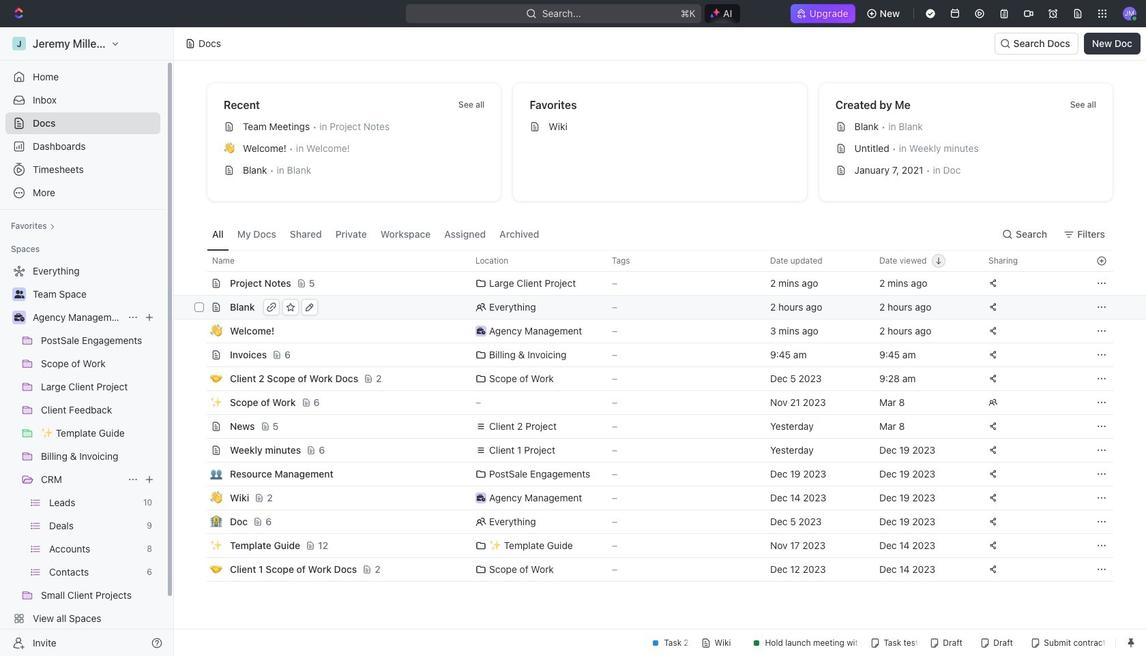 Task type: vqa. For each thing, say whether or not it's contained in the screenshot.
"if"
no



Task type: locate. For each thing, give the bounding box(es) containing it.
0 vertical spatial business time image
[[477, 328, 485, 335]]

business time image
[[477, 328, 485, 335], [477, 495, 485, 502]]

1 vertical spatial business time image
[[477, 495, 485, 502]]

2 business time image from the top
[[477, 495, 485, 502]]

table
[[174, 250, 1146, 583]]

tree
[[5, 261, 160, 654]]

row
[[192, 250, 1113, 272], [192, 272, 1113, 296], [174, 295, 1146, 320], [192, 319, 1113, 344], [192, 343, 1113, 368], [192, 367, 1113, 392], [192, 391, 1113, 415], [192, 415, 1113, 439], [192, 439, 1113, 463], [192, 463, 1113, 487], [192, 486, 1113, 511], [192, 510, 1113, 535], [192, 534, 1113, 559], [192, 558, 1113, 583]]

tab list
[[207, 218, 545, 250]]



Task type: describe. For each thing, give the bounding box(es) containing it.
business time image
[[14, 314, 24, 322]]

1 business time image from the top
[[477, 328, 485, 335]]

jeremy miller's workspace, , element
[[12, 37, 26, 50]]

sidebar navigation
[[0, 27, 177, 657]]

user group image
[[14, 291, 24, 299]]

tree inside sidebar navigation
[[5, 261, 160, 654]]



